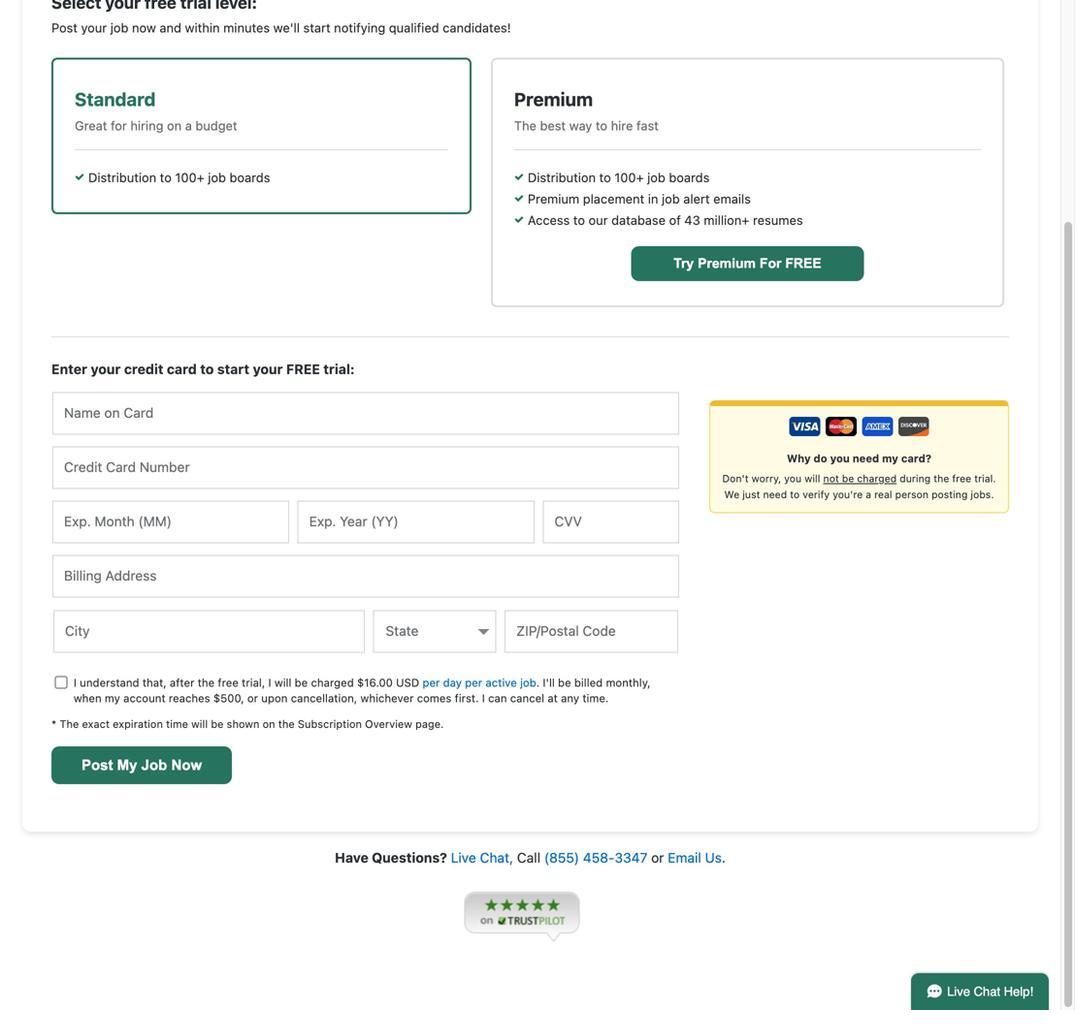 Task type: locate. For each thing, give the bounding box(es) containing it.
expiration
[[113, 719, 163, 731]]

1 vertical spatial or
[[651, 851, 664, 867]]

0 vertical spatial premium
[[514, 88, 593, 110]]

of
[[669, 213, 681, 227]]

1 horizontal spatial distribution
[[528, 170, 596, 185]]

monthly,
[[606, 677, 651, 690]]

or down trial,
[[247, 692, 258, 705]]

0 horizontal spatial i
[[74, 677, 77, 690]]

2 boards from the left
[[669, 170, 710, 185]]

start right we'll
[[303, 20, 330, 35]]

your left 'free'
[[253, 361, 283, 377]]

live left chat
[[947, 985, 970, 1000]]

the inside during the free trial. we just need to verify you're a real person posting jobs.
[[934, 473, 949, 484]]

the up reaches
[[198, 677, 215, 690]]

subscription
[[298, 719, 362, 731]]

the up posting
[[934, 473, 949, 484]]

cancel
[[510, 692, 544, 705]]

2 vertical spatial the
[[278, 719, 295, 731]]

emails
[[713, 191, 751, 206]]

my down understand
[[105, 692, 120, 705]]

visa - secure payments image
[[790, 417, 820, 437]]

0 vertical spatial my
[[882, 453, 898, 465]]

distribution inside distribution to 100+ job boards premium placement in job alert emails access to our database of 43 million+ resumes
[[528, 170, 596, 185]]

or
[[247, 692, 258, 705], [651, 851, 664, 867]]

you for will
[[784, 473, 802, 484]]

boards
[[230, 170, 270, 185], [669, 170, 710, 185]]

0 vertical spatial charged
[[857, 473, 897, 484]]

to down hiring
[[160, 170, 172, 185]]

. left i'll
[[536, 677, 540, 690]]

distribution down for
[[88, 170, 156, 185]]

can
[[488, 692, 507, 705]]

0 horizontal spatial a
[[185, 119, 192, 133]]

i up "when"
[[74, 677, 77, 690]]

1 vertical spatial a
[[866, 489, 871, 501]]

premium up access
[[528, 191, 579, 206]]

0 vertical spatial .
[[536, 677, 540, 690]]

2 100+ from the left
[[614, 170, 644, 185]]

need up during the free trial. we just need to verify you're a real person posting jobs.
[[853, 453, 879, 465]]

1 vertical spatial my
[[105, 692, 120, 705]]

0 horizontal spatial on
[[167, 119, 182, 133]]

i up upon at bottom left
[[268, 677, 271, 690]]

to left hire
[[596, 119, 607, 133]]

overview
[[365, 719, 412, 731]]

0 vertical spatial will
[[805, 473, 820, 484]]

1 boards from the left
[[230, 170, 270, 185]]

a left real
[[866, 489, 871, 501]]

* the exact expiration time will be shown on the subscription overview page.
[[51, 719, 444, 731]]

will up verify
[[805, 473, 820, 484]]

1 horizontal spatial on
[[263, 719, 275, 731]]

0 horizontal spatial the
[[60, 719, 79, 731]]

distribution
[[88, 170, 156, 185], [528, 170, 596, 185]]

your right enter on the left
[[91, 361, 121, 377]]

1 horizontal spatial the
[[514, 119, 536, 133]]

free up posting
[[952, 473, 971, 484]]

free up $500,
[[218, 677, 239, 690]]

boards down budget
[[230, 170, 270, 185]]

post
[[51, 20, 78, 35]]

distribution up access
[[528, 170, 596, 185]]

the right *
[[60, 719, 79, 731]]

your right post
[[81, 20, 107, 35]]

the left best
[[514, 119, 536, 133]]

to inside during the free trial. we just need to verify you're a real person posting jobs.
[[790, 489, 800, 501]]

per up first.
[[465, 677, 482, 690]]

(855)
[[544, 851, 579, 867]]

distribution for distribution to 100+ job boards
[[88, 170, 156, 185]]

or inside . i'll be billed monthly, when my account reaches $500, or upon cancellation, whichever comes first.
[[247, 692, 258, 705]]

premium inside premium the best way to hire fast
[[514, 88, 593, 110]]

0 horizontal spatial per
[[422, 677, 440, 690]]

1 horizontal spatial 100+
[[614, 170, 644, 185]]

in
[[648, 191, 658, 206]]

0 horizontal spatial distribution
[[88, 170, 156, 185]]

qualified
[[389, 20, 439, 35]]

0 vertical spatial the
[[934, 473, 949, 484]]

0 vertical spatial on
[[167, 119, 182, 133]]

resumes
[[753, 213, 803, 227]]

why
[[787, 453, 811, 465]]

0 vertical spatial the
[[514, 119, 536, 133]]

1 horizontal spatial .
[[722, 851, 726, 867]]

2 horizontal spatial i
[[482, 692, 485, 705]]

account
[[123, 692, 166, 705]]

0 vertical spatial free
[[952, 473, 971, 484]]

on right hiring
[[167, 119, 182, 133]]

hiring
[[130, 119, 163, 133]]

enter your credit card to start your free trial:
[[51, 361, 355, 377]]

your
[[81, 20, 107, 35], [91, 361, 121, 377], [253, 361, 283, 377]]

trial.
[[974, 473, 996, 484]]

free inside during the free trial. we just need to verify you're a real person posting jobs.
[[952, 473, 971, 484]]

post your job now and within minutes we'll start notifying qualified candidates!
[[51, 20, 511, 35]]

0 horizontal spatial need
[[763, 489, 787, 501]]

$500,
[[213, 692, 244, 705]]

1 vertical spatial will
[[274, 677, 291, 690]]

need inside during the free trial. we just need to verify you're a real person posting jobs.
[[763, 489, 787, 501]]

we
[[724, 489, 740, 501]]

million+
[[704, 213, 749, 227]]

1 horizontal spatial my
[[882, 453, 898, 465]]

understand
[[80, 677, 139, 690]]

best
[[540, 119, 566, 133]]

our
[[588, 213, 608, 227]]

0 horizontal spatial you
[[784, 473, 802, 484]]

1 horizontal spatial charged
[[857, 473, 897, 484]]

job down budget
[[208, 170, 226, 185]]

100+ inside distribution to 100+ job boards premium placement in job alert emails access to our database of 43 million+ resumes
[[614, 170, 644, 185]]

1 horizontal spatial per
[[465, 677, 482, 690]]

1 horizontal spatial a
[[866, 489, 871, 501]]

upon
[[261, 692, 288, 705]]

the
[[514, 119, 536, 133], [60, 719, 79, 731]]

2 horizontal spatial will
[[805, 473, 820, 484]]

premium up best
[[514, 88, 593, 110]]

1 vertical spatial the
[[198, 677, 215, 690]]

you right the do
[[830, 453, 850, 465]]

None checkbox
[[51, 677, 71, 689]]

0 horizontal spatial free
[[218, 677, 239, 690]]

on right shown
[[263, 719, 275, 731]]

card?
[[901, 453, 931, 465]]

1 vertical spatial free
[[218, 677, 239, 690]]

cancellation,
[[291, 692, 357, 705]]

1 vertical spatial the
[[60, 719, 79, 731]]

1 distribution from the left
[[88, 170, 156, 185]]

charged up real
[[857, 473, 897, 484]]

placement
[[583, 191, 644, 206]]

free
[[286, 361, 320, 377]]

will right time
[[191, 719, 208, 731]]

0 horizontal spatial my
[[105, 692, 120, 705]]

0 horizontal spatial charged
[[311, 677, 354, 690]]

chat,
[[480, 851, 513, 867]]

page.
[[415, 719, 444, 731]]

to
[[596, 119, 607, 133], [160, 170, 172, 185], [599, 170, 611, 185], [573, 213, 585, 227], [200, 361, 214, 377], [790, 489, 800, 501]]

time.
[[582, 692, 609, 705]]

boards up alert
[[669, 170, 710, 185]]

will
[[805, 473, 820, 484], [274, 677, 291, 690], [191, 719, 208, 731]]

questions?
[[372, 851, 447, 867]]

1 vertical spatial need
[[763, 489, 787, 501]]

100+
[[175, 170, 204, 185], [614, 170, 644, 185]]

2 vertical spatial will
[[191, 719, 208, 731]]

1 horizontal spatial live
[[947, 985, 970, 1000]]

alert
[[683, 191, 710, 206]]

job right in
[[662, 191, 680, 206]]

1 horizontal spatial you
[[830, 453, 850, 465]]

1 vertical spatial you
[[784, 473, 802, 484]]

we'll
[[273, 20, 300, 35]]

person
[[895, 489, 929, 501]]

to up placement
[[599, 170, 611, 185]]

on
[[167, 119, 182, 133], [263, 719, 275, 731]]

you down "why"
[[784, 473, 802, 484]]

0 vertical spatial need
[[853, 453, 879, 465]]

0 horizontal spatial start
[[217, 361, 249, 377]]

None text field
[[52, 556, 679, 598], [53, 611, 365, 654], [52, 556, 679, 598], [53, 611, 365, 654]]

to left verify
[[790, 489, 800, 501]]

my left card?
[[882, 453, 898, 465]]

. right email
[[722, 851, 726, 867]]

charged
[[857, 473, 897, 484], [311, 677, 354, 690]]

i
[[74, 677, 77, 690], [268, 677, 271, 690], [482, 692, 485, 705]]

active
[[485, 677, 517, 690]]

1 vertical spatial on
[[263, 719, 275, 731]]

0 vertical spatial you
[[830, 453, 850, 465]]

.
[[536, 677, 540, 690], [722, 851, 726, 867]]

you for need
[[830, 453, 850, 465]]

live left chat,
[[451, 851, 476, 867]]

distribution to 100+ job boards premium placement in job alert emails access to our database of 43 million+ resumes
[[528, 170, 803, 227]]

0 horizontal spatial live
[[451, 851, 476, 867]]

after
[[170, 677, 194, 690]]

the for *
[[60, 719, 79, 731]]

0 horizontal spatial the
[[198, 677, 215, 690]]

1 vertical spatial charged
[[311, 677, 354, 690]]

2 per from the left
[[465, 677, 482, 690]]

boards inside distribution to 100+ job boards premium placement in job alert emails access to our database of 43 million+ resumes
[[669, 170, 710, 185]]

1 vertical spatial premium
[[528, 191, 579, 206]]

0 vertical spatial a
[[185, 119, 192, 133]]

will up upon at bottom left
[[274, 677, 291, 690]]

start right card on the top left of the page
[[217, 361, 249, 377]]

need down worry,
[[763, 489, 787, 501]]

2 horizontal spatial the
[[934, 473, 949, 484]]

be right i'll
[[558, 677, 571, 690]]

0 vertical spatial or
[[247, 692, 258, 705]]

the inside premium the best way to hire fast
[[514, 119, 536, 133]]

a left budget
[[185, 119, 192, 133]]

None text field
[[52, 393, 679, 435]]

0 horizontal spatial or
[[247, 692, 258, 705]]

*
[[51, 719, 57, 731]]

the down upon at bottom left
[[278, 719, 295, 731]]

None submit
[[51, 747, 232, 785]]

1 100+ from the left
[[175, 170, 204, 185]]

0 horizontal spatial 100+
[[175, 170, 204, 185]]

2 distribution from the left
[[528, 170, 596, 185]]

or right 3347
[[651, 851, 664, 867]]

1 horizontal spatial boards
[[669, 170, 710, 185]]

0 vertical spatial start
[[303, 20, 330, 35]]

1 horizontal spatial free
[[952, 473, 971, 484]]

100+ down budget
[[175, 170, 204, 185]]

i left can in the bottom left of the page
[[482, 692, 485, 705]]

and
[[160, 20, 181, 35]]

1 vertical spatial live
[[947, 985, 970, 1000]]

discover - secure payments image
[[899, 417, 929, 437]]

0 horizontal spatial .
[[536, 677, 540, 690]]

live inside "button"
[[947, 985, 970, 1000]]

0 horizontal spatial boards
[[230, 170, 270, 185]]

per up comes on the bottom left
[[422, 677, 440, 690]]

charged up cancellation,
[[311, 677, 354, 690]]

1 horizontal spatial or
[[651, 851, 664, 867]]

be up cancellation,
[[295, 677, 308, 690]]

the
[[934, 473, 949, 484], [198, 677, 215, 690], [278, 719, 295, 731]]

per
[[422, 677, 440, 690], [465, 677, 482, 690]]

100+ up placement
[[614, 170, 644, 185]]

hire
[[611, 119, 633, 133]]

boards for distribution to 100+ job boards premium placement in job alert emails access to our database of 43 million+ resumes
[[669, 170, 710, 185]]

i for i understand that, after the free trial, i will be
[[74, 677, 77, 690]]

be inside . i'll be billed monthly, when my account reaches $500, or upon cancellation, whichever comes first.
[[558, 677, 571, 690]]

1 vertical spatial start
[[217, 361, 249, 377]]

for
[[111, 119, 127, 133]]



Task type: vqa. For each thing, say whether or not it's contained in the screenshot.
Save job for later IMAGE
no



Task type: describe. For each thing, give the bounding box(es) containing it.
verify
[[803, 489, 830, 501]]

3347
[[615, 851, 647, 867]]

credit
[[124, 361, 163, 377]]

jobs.
[[971, 489, 994, 501]]

budget
[[195, 119, 237, 133]]

don't
[[722, 473, 749, 484]]

trial,
[[242, 677, 265, 690]]

. inside . i'll be billed monthly, when my account reaches $500, or upon cancellation, whichever comes first.
[[536, 677, 540, 690]]

at
[[548, 692, 558, 705]]

comes
[[417, 692, 452, 705]]

usd
[[396, 677, 419, 690]]

premium inside distribution to 100+ job boards premium placement in job alert emails access to our database of 43 million+ resumes
[[528, 191, 579, 206]]

standard great for hiring on a budget
[[75, 88, 237, 133]]

fast
[[636, 119, 659, 133]]

card
[[167, 361, 197, 377]]

when
[[74, 692, 102, 705]]

us
[[705, 851, 722, 867]]

day
[[443, 677, 462, 690]]

billed
[[574, 677, 603, 690]]

standard
[[75, 88, 156, 110]]

email us link
[[668, 851, 722, 867]]

why do you need my card?
[[787, 453, 931, 465]]

job up in
[[647, 170, 665, 185]]

have questions? live chat, call (855) 458-3347 or email us .
[[335, 851, 726, 867]]

0 horizontal spatial will
[[191, 719, 208, 731]]

candidates!
[[443, 20, 511, 35]]

call
[[517, 851, 540, 867]]

boards for distribution to 100+ job boards
[[230, 170, 270, 185]]

1 horizontal spatial the
[[278, 719, 295, 731]]

now
[[132, 20, 156, 35]]

amex - secure payments image
[[862, 417, 893, 437]]

to right card on the top left of the page
[[200, 361, 214, 377]]

trustpilot image
[[461, 890, 584, 945]]

100+ for distribution to 100+ job boards premium placement in job alert emails access to our database of 43 million+ resumes
[[614, 170, 644, 185]]

exact
[[82, 719, 110, 731]]

the for premium
[[514, 119, 536, 133]]

job up cancel
[[520, 677, 536, 690]]

first.
[[455, 692, 479, 705]]

charged $16.00 usd per day per active job
[[311, 677, 536, 690]]

during
[[900, 473, 931, 484]]

1 horizontal spatial will
[[274, 677, 291, 690]]

trial:
[[323, 361, 355, 377]]

to inside premium the best way to hire fast
[[596, 119, 607, 133]]

43
[[684, 213, 700, 227]]

to left our
[[573, 213, 585, 227]]

1 horizontal spatial start
[[303, 20, 330, 35]]

shown
[[227, 719, 259, 731]]

a inside during the free trial. we just need to verify you're a real person posting jobs.
[[866, 489, 871, 501]]

0 vertical spatial live
[[451, 851, 476, 867]]

email
[[668, 851, 701, 867]]

be left shown
[[211, 719, 224, 731]]

chat
[[974, 985, 1000, 1000]]

(855) 458-3347 link
[[544, 851, 647, 867]]

458-
[[583, 851, 615, 867]]

access
[[528, 213, 570, 227]]

live chat, link
[[451, 851, 513, 867]]

reaches
[[169, 692, 210, 705]]

a inside standard great for hiring on a budget
[[185, 119, 192, 133]]

do
[[814, 453, 827, 465]]

mastercard - secure payments image
[[826, 417, 857, 437]]

real
[[874, 489, 892, 501]]

live chat help!
[[947, 985, 1033, 1000]]

1 per from the left
[[422, 677, 440, 690]]

distribution for distribution to 100+ job boards premium placement in job alert emails access to our database of 43 million+ resumes
[[528, 170, 596, 185]]

notifying
[[334, 20, 385, 35]]

i can cancel at any time.
[[479, 692, 609, 705]]

have
[[335, 851, 368, 867]]

live chat help! button
[[911, 974, 1049, 1011]]

way
[[569, 119, 592, 133]]

database
[[611, 213, 666, 227]]

. i'll be billed monthly, when my account reaches $500, or upon cancellation, whichever comes first.
[[74, 677, 651, 705]]

that,
[[142, 677, 167, 690]]

on inside standard great for hiring on a budget
[[167, 119, 182, 133]]

distribution to 100+ job boards
[[88, 170, 270, 185]]

posting
[[931, 489, 968, 501]]

just
[[742, 489, 760, 501]]

great
[[75, 119, 107, 133]]

don't worry, you will not be charged
[[722, 473, 897, 484]]

help!
[[1004, 985, 1033, 1000]]

premium the best way to hire fast
[[514, 88, 659, 133]]

whichever
[[360, 692, 414, 705]]

enter
[[51, 361, 87, 377]]

$16.00
[[357, 677, 393, 690]]

100+ for distribution to 100+ job boards
[[175, 170, 204, 185]]

my inside . i'll be billed monthly, when my account reaches $500, or upon cancellation, whichever comes first.
[[105, 692, 120, 705]]

any
[[561, 692, 579, 705]]

1 horizontal spatial need
[[853, 453, 879, 465]]

your for enter
[[91, 361, 121, 377]]

not
[[823, 473, 839, 484]]

1 horizontal spatial i
[[268, 677, 271, 690]]

your for post
[[81, 20, 107, 35]]

be up you're
[[842, 473, 854, 484]]

i for i can cancel at any time.
[[482, 692, 485, 705]]

during the free trial. we just need to verify you're a real person posting jobs.
[[724, 473, 996, 501]]

you're
[[833, 489, 863, 501]]

i understand that, after the free trial, i will be
[[74, 677, 311, 690]]

1 vertical spatial .
[[722, 851, 726, 867]]

time
[[166, 719, 188, 731]]

job left now
[[110, 20, 128, 35]]

i'll
[[543, 677, 555, 690]]



